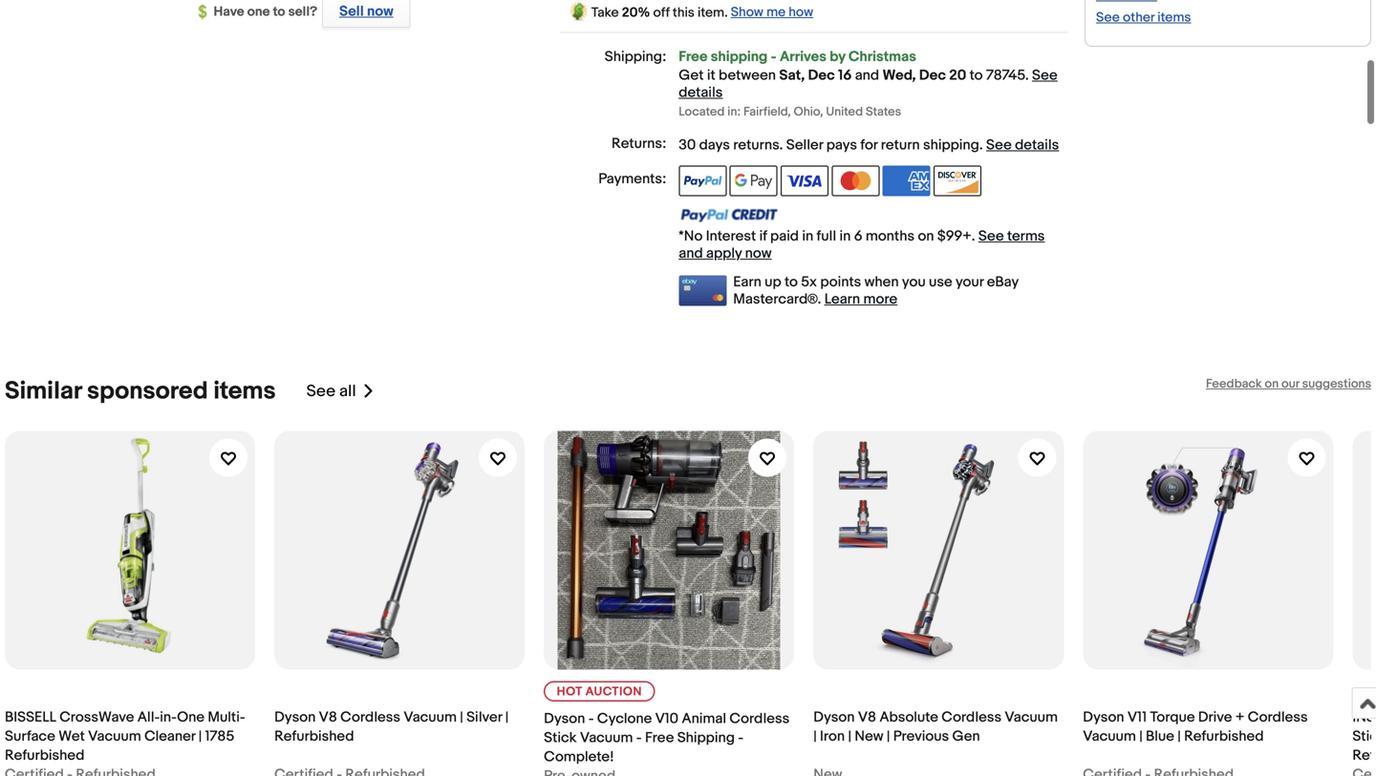 Task type: locate. For each thing, give the bounding box(es) containing it.
see for see other items
[[1096, 9, 1120, 26]]

details
[[679, 84, 723, 101], [1015, 137, 1059, 154]]

to
[[273, 4, 285, 20], [970, 67, 983, 84], [785, 274, 798, 291]]

v8 for cordless
[[319, 710, 337, 727]]

american express image
[[883, 166, 931, 196]]

1 horizontal spatial v8
[[858, 710, 876, 727]]

dyson for dyson v11 torque drive + cordless vacuum | blue | refurbished
[[1083, 710, 1124, 727]]

months
[[866, 228, 915, 245]]

0 vertical spatial now
[[367, 3, 393, 20]]

. up 'discover' image
[[979, 137, 983, 154]]

bissell
[[5, 710, 56, 727]]

get it between sat, dec 16 and wed, dec 20 to 78745 .
[[679, 67, 1032, 84]]

items
[[1158, 9, 1191, 26], [213, 377, 276, 407]]

suggestions
[[1302, 377, 1371, 392]]

see for see all
[[306, 382, 336, 402]]

return
[[881, 137, 920, 154]]

dyson inside dyson v11 torque drive + cordless vacuum | blue | refurbished
[[1083, 710, 1124, 727]]

0 vertical spatial details
[[679, 84, 723, 101]]

1 horizontal spatial refurbished
[[274, 729, 354, 746]]

0 horizontal spatial items
[[213, 377, 276, 407]]

to inside earn up to 5x points when you use your ebay mastercard®.
[[785, 274, 798, 291]]

1 horizontal spatial to
[[785, 274, 798, 291]]

see all link
[[306, 377, 375, 407]]

0 horizontal spatial dec
[[808, 67, 835, 84]]

take 20% off this item. show me how
[[588, 4, 813, 21]]

1 vertical spatial now
[[745, 245, 772, 262]]

2 v8 from the left
[[858, 710, 876, 727]]

0 vertical spatial on
[[918, 228, 934, 245]]

see left all
[[306, 382, 336, 402]]

1 vertical spatial to
[[970, 67, 983, 84]]

on
[[918, 228, 934, 245], [1265, 377, 1279, 392]]

v8 inside dyson v8 absolute cordless vacuum | iron | new | previous gen
[[858, 710, 876, 727]]

dec left 16 at right top
[[808, 67, 835, 84]]

payments:
[[598, 171, 666, 188]]

vacuum
[[404, 710, 457, 727], [1005, 710, 1058, 727], [88, 729, 141, 746], [1083, 729, 1136, 746], [580, 730, 633, 747]]

to left 5x
[[785, 274, 798, 291]]

in
[[802, 228, 813, 245], [840, 228, 851, 245]]

take
[[591, 5, 619, 21]]

points
[[820, 274, 861, 291]]

silver
[[466, 710, 502, 727]]

in left full on the right
[[802, 228, 813, 245]]

see terms and apply now link
[[679, 228, 1045, 262]]

dyson left v11
[[1083, 710, 1124, 727]]

refurbished inside bissell crosswave all-in-one multi- surface wet vacuum cleaner | 1785 refurbished
[[5, 748, 85, 765]]

|
[[460, 710, 463, 727], [505, 710, 509, 727], [199, 729, 202, 746], [813, 729, 817, 746], [848, 729, 851, 746], [887, 729, 890, 746], [1139, 729, 1143, 746], [1178, 729, 1181, 746]]

| right iron
[[848, 729, 851, 746]]

see other items
[[1096, 9, 1191, 26]]

- down hot auction
[[588, 711, 594, 728]]

ohio,
[[794, 105, 823, 119]]

1785
[[205, 729, 234, 746]]

and right 16 at right top
[[855, 67, 879, 84]]

items left see all at the left of the page
[[213, 377, 276, 407]]

our
[[1282, 377, 1299, 392]]

shipping
[[677, 730, 735, 747]]

master card image
[[832, 166, 880, 196]]

0 horizontal spatial and
[[679, 245, 703, 262]]

show
[[731, 4, 764, 21]]

dec
[[808, 67, 835, 84], [919, 67, 946, 84]]

| left silver
[[460, 710, 463, 727]]

v8 for absolute
[[858, 710, 876, 727]]

1 horizontal spatial on
[[1265, 377, 1279, 392]]

show me how button
[[731, 1, 813, 21]]

dec left 20
[[919, 67, 946, 84]]

have one to sell?
[[214, 4, 317, 20]]

up
[[765, 274, 781, 291]]

me
[[766, 4, 786, 21]]

v8 inside dyson v8 cordless vacuum | silver | refurbished
[[319, 710, 337, 727]]

see right 78745
[[1032, 67, 1058, 84]]

see inside see details
[[1032, 67, 1058, 84]]

0 vertical spatial to
[[273, 4, 285, 20]]

multi-
[[208, 710, 245, 727]]

dyson for dyson v8 cordless vacuum | silver | refurbished
[[274, 710, 316, 727]]

2 vertical spatial to
[[785, 274, 798, 291]]

discover image
[[934, 166, 982, 196]]

and
[[855, 67, 879, 84], [679, 245, 703, 262]]

1 dec from the left
[[808, 67, 835, 84]]

1 vertical spatial free
[[645, 730, 674, 747]]

1 horizontal spatial dec
[[919, 67, 946, 84]]

in-
[[160, 710, 177, 727]]

dyson up iron
[[813, 710, 855, 727]]

1 vertical spatial details
[[1015, 137, 1059, 154]]

see for see details
[[1032, 67, 1058, 84]]

use
[[929, 274, 952, 291]]

now
[[367, 3, 393, 20], [745, 245, 772, 262]]

and left apply
[[679, 245, 703, 262]]

v10
[[655, 711, 678, 728]]

vacuum inside dyson v11 torque drive + cordless vacuum | blue | refurbished
[[1083, 729, 1136, 746]]

. left seller
[[779, 137, 783, 154]]

- left arrives on the top right of page
[[771, 48, 777, 65]]

0 horizontal spatial details
[[679, 84, 723, 101]]

sat,
[[779, 67, 805, 84]]

20%
[[622, 5, 650, 21]]

to right the one
[[273, 4, 285, 20]]

| left 1785
[[199, 729, 202, 746]]

dyson inside dyson v8 absolute cordless vacuum | iron | new | previous gen
[[813, 710, 855, 727]]

free down v10
[[645, 730, 674, 747]]

on left $99+.
[[918, 228, 934, 245]]

1 vertical spatial and
[[679, 245, 703, 262]]

now up earn
[[745, 245, 772, 262]]

on left 'our'
[[1265, 377, 1279, 392]]

0 horizontal spatial v8
[[319, 710, 337, 727]]

1 horizontal spatial and
[[855, 67, 879, 84]]

google pay image
[[730, 166, 778, 196]]

1 vertical spatial on
[[1265, 377, 1279, 392]]

0 vertical spatial free
[[679, 48, 708, 65]]

-
[[771, 48, 777, 65], [588, 711, 594, 728], [636, 730, 642, 747], [738, 730, 744, 747]]

refurbished down surface
[[5, 748, 85, 765]]

this
[[673, 5, 695, 21]]

items right "other"
[[1158, 9, 1191, 26]]

refurbished right 1785
[[274, 729, 354, 746]]

and inside see terms and apply now
[[679, 245, 703, 262]]

0 horizontal spatial shipping
[[711, 48, 768, 65]]

complete!
[[544, 749, 614, 766]]

0 horizontal spatial in
[[802, 228, 813, 245]]

1 horizontal spatial items
[[1158, 9, 1191, 26]]

paypal image
[[679, 166, 727, 196]]

dyson inside dyson v8 cordless vacuum | silver | refurbished
[[274, 710, 316, 727]]

0 horizontal spatial free
[[645, 730, 674, 747]]

in:
[[728, 105, 741, 119]]

0 vertical spatial items
[[1158, 9, 1191, 26]]

2 horizontal spatial refurbished
[[1184, 729, 1264, 746]]

absolute
[[879, 710, 938, 727]]

see details link down 78745
[[986, 137, 1059, 154]]

returns
[[733, 137, 779, 154]]

dyson inside dyson - cyclone v10 animal cordless stick vacuum - free shipping  - complete!
[[544, 711, 585, 728]]

dyson
[[274, 710, 316, 727], [813, 710, 855, 727], [1083, 710, 1124, 727], [544, 711, 585, 728]]

see left "other"
[[1096, 9, 1120, 26]]

see inside see terms and apply now
[[978, 228, 1004, 245]]

1 horizontal spatial free
[[679, 48, 708, 65]]

sell
[[339, 3, 364, 20]]

cleaner
[[144, 729, 195, 746]]

shipping
[[711, 48, 768, 65], [923, 137, 979, 154]]

all-
[[137, 710, 160, 727]]

details up the located
[[679, 84, 723, 101]]

1 horizontal spatial details
[[1015, 137, 1059, 154]]

free up 'get'
[[679, 48, 708, 65]]

see left 'terms'
[[978, 228, 1004, 245]]

| left iron
[[813, 729, 817, 746]]

20
[[949, 67, 966, 84]]

0 horizontal spatial now
[[367, 3, 393, 20]]

5x
[[801, 274, 817, 291]]

- right shipping
[[738, 730, 744, 747]]

details inside see details
[[679, 84, 723, 101]]

refurbished down drive
[[1184, 729, 1264, 746]]

0 vertical spatial shipping
[[711, 48, 768, 65]]

cordless inside dyson v8 absolute cordless vacuum | iron | new | previous gen
[[942, 710, 1002, 727]]

vacuum inside dyson v8 absolute cordless vacuum | iron | new | previous gen
[[1005, 710, 1058, 727]]

dyson v8 absolute cordless vacuum | iron | new | previous gen link
[[813, 431, 1064, 777]]

dyson for dyson v8 absolute cordless vacuum | iron | new | previous gen
[[813, 710, 855, 727]]

now right sell
[[367, 3, 393, 20]]

see details link down christmas
[[679, 67, 1058, 101]]

details down 78745
[[1015, 137, 1059, 154]]

30
[[679, 137, 696, 154]]

days
[[699, 137, 730, 154]]

dyson up stick
[[544, 711, 585, 728]]

0 horizontal spatial refurbished
[[5, 748, 85, 765]]

in left 6
[[840, 228, 851, 245]]

dyson for dyson - cyclone v10 animal cordless stick vacuum - free shipping  - complete!
[[544, 711, 585, 728]]

to right 20
[[970, 67, 983, 84]]

vacuum inside dyson v8 cordless vacuum | silver | refurbished
[[404, 710, 457, 727]]

1 vertical spatial items
[[213, 377, 276, 407]]

crosswave
[[59, 710, 134, 727]]

1 horizontal spatial in
[[840, 228, 851, 245]]

2 dec from the left
[[919, 67, 946, 84]]

. right 20
[[1025, 67, 1029, 84]]

when
[[865, 274, 899, 291]]

.
[[1025, 67, 1029, 84], [779, 137, 783, 154], [979, 137, 983, 154]]

inse
[[1353, 710, 1376, 765]]

item.
[[698, 5, 728, 21]]

1 in from the left
[[802, 228, 813, 245]]

1 v8 from the left
[[319, 710, 337, 727]]

previous
[[893, 729, 949, 746]]

| right blue
[[1178, 729, 1181, 746]]

shipping up 'discover' image
[[923, 137, 979, 154]]

wet
[[59, 729, 85, 746]]

1 vertical spatial shipping
[[923, 137, 979, 154]]

to for have one to sell?
[[273, 4, 285, 20]]

1 vertical spatial see details link
[[986, 137, 1059, 154]]

refurbished
[[274, 729, 354, 746], [1184, 729, 1264, 746], [5, 748, 85, 765]]

0 horizontal spatial to
[[273, 4, 285, 20]]

ebay mastercard image
[[679, 276, 727, 306]]

78745
[[986, 67, 1025, 84]]

items for similar sponsored items
[[213, 377, 276, 407]]

shipping up the "between"
[[711, 48, 768, 65]]

dyson v11 torque drive + cordless vacuum | blue | refurbished link
[[1083, 431, 1333, 777]]

1 horizontal spatial now
[[745, 245, 772, 262]]

dyson right multi-
[[274, 710, 316, 727]]

one
[[247, 4, 270, 20]]



Task type: describe. For each thing, give the bounding box(es) containing it.
0 horizontal spatial .
[[779, 137, 783, 154]]

bissell crosswave all-in-one multi- surface wet vacuum cleaner | 1785 refurbished link
[[5, 431, 255, 777]]

v11
[[1128, 710, 1147, 727]]

other
[[1123, 9, 1155, 26]]

free shipping - arrives by christmas
[[679, 48, 916, 65]]

learn more
[[824, 291, 897, 308]]

1 horizontal spatial shipping
[[923, 137, 979, 154]]

0 vertical spatial and
[[855, 67, 879, 84]]

ebay
[[987, 274, 1018, 291]]

drive
[[1198, 710, 1232, 727]]

dyson v8 absolute cordless vacuum | iron | new | previous gen
[[813, 710, 1058, 746]]

your
[[956, 274, 984, 291]]

auction
[[585, 685, 642, 700]]

2 horizontal spatial .
[[1025, 67, 1029, 84]]

hot
[[557, 685, 582, 700]]

similar
[[5, 377, 82, 407]]

returns:
[[612, 135, 666, 152]]

- down cyclone
[[636, 730, 642, 747]]

if
[[759, 228, 767, 245]]

blue
[[1146, 729, 1174, 746]]

interest
[[706, 228, 756, 245]]

shipping:
[[605, 48, 666, 65]]

surface
[[5, 729, 55, 746]]

cyclone
[[597, 711, 652, 728]]

See all text field
[[306, 382, 356, 402]]

dyson v8 cordless vacuum | silver | refurbished
[[274, 710, 509, 746]]

more
[[863, 291, 897, 308]]

it
[[707, 67, 715, 84]]

sell?
[[288, 4, 317, 20]]

bissell crosswave all-in-one multi- surface wet vacuum cleaner | 1785 refurbished
[[5, 710, 245, 765]]

sell now link
[[317, 0, 410, 28]]

apply
[[706, 245, 742, 262]]

0 vertical spatial see details link
[[679, 67, 1058, 101]]

off
[[653, 5, 670, 21]]

animal
[[682, 711, 726, 728]]

refurbished inside dyson v11 torque drive + cordless vacuum | blue | refurbished
[[1184, 729, 1264, 746]]

full
[[817, 228, 836, 245]]

arrives
[[780, 48, 827, 65]]

feedback on our suggestions
[[1206, 377, 1371, 392]]

terms
[[1007, 228, 1045, 245]]

| right silver
[[505, 710, 509, 727]]

iron
[[820, 729, 845, 746]]

wed,
[[882, 67, 916, 84]]

items for see other items
[[1158, 9, 1191, 26]]

2 horizontal spatial to
[[970, 67, 983, 84]]

1 horizontal spatial .
[[979, 137, 983, 154]]

torque
[[1150, 710, 1195, 727]]

$99+.
[[937, 228, 975, 245]]

hot auction
[[557, 685, 642, 700]]

stick
[[544, 730, 577, 747]]

*no interest if paid in full in 6 months on $99+.
[[679, 228, 978, 245]]

0 horizontal spatial on
[[918, 228, 934, 245]]

sell now
[[339, 3, 393, 20]]

to for earn up to 5x points when you use your ebay mastercard®.
[[785, 274, 798, 291]]

earn up to 5x points when you use your ebay mastercard®.
[[733, 274, 1018, 308]]

| right new
[[887, 729, 890, 746]]

states
[[866, 105, 901, 119]]

one
[[177, 710, 205, 727]]

all
[[339, 382, 356, 402]]

similar sponsored items
[[5, 377, 276, 407]]

united
[[826, 105, 863, 119]]

dyson v11 torque drive + cordless vacuum | blue | refurbished
[[1083, 710, 1308, 746]]

between
[[719, 67, 776, 84]]

have
[[214, 4, 244, 20]]

mastercard®.
[[733, 291, 821, 308]]

paypal credit image
[[679, 208, 778, 223]]

2 in from the left
[[840, 228, 851, 245]]

feedback
[[1206, 377, 1262, 392]]

+
[[1235, 710, 1245, 727]]

16
[[838, 67, 852, 84]]

see terms and apply now
[[679, 228, 1045, 262]]

see details
[[679, 67, 1058, 101]]

how
[[789, 4, 813, 21]]

30 days returns . seller pays for return shipping . see details
[[679, 137, 1059, 154]]

earn
[[733, 274, 761, 291]]

vacuum inside dyson - cyclone v10 animal cordless stick vacuum - free shipping  - complete!
[[580, 730, 633, 747]]

visa image
[[781, 166, 829, 196]]

*no
[[679, 228, 703, 245]]

6
[[854, 228, 862, 245]]

paid
[[770, 228, 799, 245]]

cordless inside dyson - cyclone v10 animal cordless stick vacuum - free shipping  - complete!
[[729, 711, 790, 728]]

get
[[679, 67, 704, 84]]

cordless inside dyson v11 torque drive + cordless vacuum | blue | refurbished
[[1248, 710, 1308, 727]]

cordless inside dyson v8 cordless vacuum | silver | refurbished
[[340, 710, 400, 727]]

now inside see terms and apply now
[[745, 245, 772, 262]]

see all
[[306, 382, 356, 402]]

inse link
[[1353, 431, 1376, 777]]

for
[[860, 137, 878, 154]]

see other items link
[[1096, 9, 1191, 26]]

gen
[[952, 729, 980, 746]]

dollar sign image
[[198, 5, 214, 20]]

feedback on our suggestions link
[[1206, 377, 1371, 392]]

free inside dyson - cyclone v10 animal cordless stick vacuum - free shipping  - complete!
[[645, 730, 674, 747]]

by
[[830, 48, 845, 65]]

| inside bissell crosswave all-in-one multi- surface wet vacuum cleaner | 1785 refurbished
[[199, 729, 202, 746]]

fairfield,
[[743, 105, 791, 119]]

vacuum inside bissell crosswave all-in-one multi- surface wet vacuum cleaner | 1785 refurbished
[[88, 729, 141, 746]]

refurbished inside dyson v8 cordless vacuum | silver | refurbished
[[274, 729, 354, 746]]

| left blue
[[1139, 729, 1143, 746]]

see down 78745
[[986, 137, 1012, 154]]

see for see terms and apply now
[[978, 228, 1004, 245]]



Task type: vqa. For each thing, say whether or not it's contained in the screenshot.
feedback on our suggestions
yes



